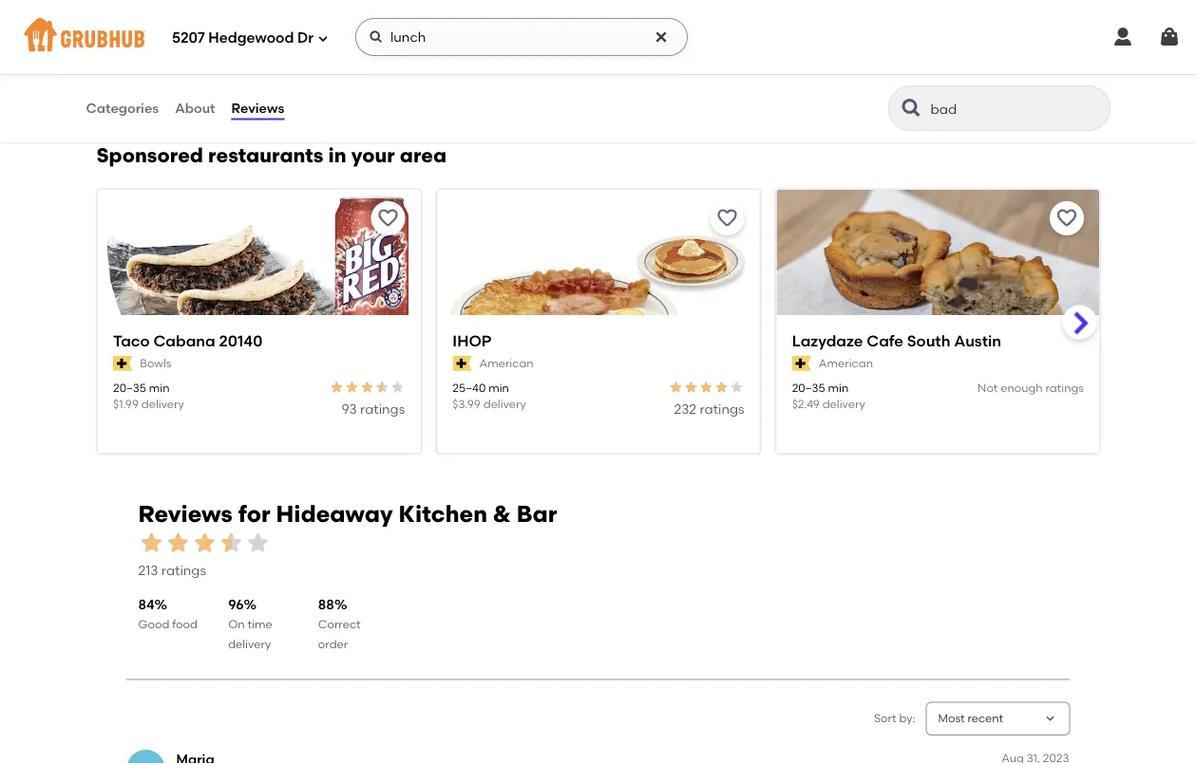 Task type: vqa. For each thing, say whether or not it's contained in the screenshot.
the '2302 university ave' button
no



Task type: locate. For each thing, give the bounding box(es) containing it.
delivery down time
[[228, 637, 271, 651]]

ratings for 232 ratings
[[699, 401, 744, 417]]

3 save this restaurant button from the left
[[1049, 201, 1084, 235]]

reviews button
[[230, 74, 285, 143]]

restaurants
[[208, 143, 323, 167]]

on
[[228, 618, 245, 632]]

reviews up the 'restaurants'
[[231, 100, 284, 116]]

20–35 inside 20–35 min $2.49 delivery
[[792, 380, 825, 394]]

save this restaurant image for ihop
[[716, 207, 738, 229]]

delivery inside 20–35 min $2.49 delivery
[[822, 397, 865, 411]]

subscription pass image for taco cabana 20140
[[113, 356, 132, 371]]

1 horizontal spatial save this restaurant image
[[1055, 207, 1078, 229]]

0 vertical spatial reviews
[[231, 100, 284, 116]]

ratings for 213 ratings
[[161, 563, 206, 579]]

93 ratings
[[341, 401, 405, 417]]

2 american from the left
[[818, 356, 873, 370]]

0 horizontal spatial save this restaurant button
[[370, 201, 405, 235]]

84
[[138, 597, 154, 613]]

subscription pass image
[[792, 356, 811, 371]]

min inside the 25–40 min $3.99 delivery
[[488, 380, 509, 394]]

232 ratings
[[674, 401, 744, 417]]

most recent
[[938, 712, 1003, 726]]

0 horizontal spatial save this restaurant image
[[716, 207, 738, 229]]

delivery inside 20–35 min $1.99 delivery
[[141, 397, 184, 411]]

1 save this restaurant button from the left
[[370, 201, 405, 235]]

1 horizontal spatial 20–35
[[792, 380, 825, 394]]

Search for food, convenience, alcohol... search field
[[355, 18, 688, 56]]

correct
[[318, 618, 361, 632]]

25–40
[[452, 380, 485, 394]]

delivery right $2.49
[[822, 397, 865, 411]]

delivery for ihop
[[483, 397, 526, 411]]

ratings right 93
[[360, 401, 405, 417]]

delivery
[[141, 397, 184, 411], [483, 397, 526, 411], [822, 397, 865, 411], [228, 637, 271, 651]]

0 horizontal spatial svg image
[[369, 29, 384, 45]]

recent
[[968, 712, 1003, 726]]

reviews up 213 ratings
[[138, 501, 233, 528]]

american up the 25–40 min $3.99 delivery
[[479, 356, 533, 370]]

reviews inside button
[[231, 100, 284, 116]]

ihop link
[[452, 330, 744, 352]]

american for ihop
[[479, 356, 533, 370]]

enough
[[1000, 380, 1042, 394]]

ratings
[[1045, 380, 1084, 394], [360, 401, 405, 417], [699, 401, 744, 417], [161, 563, 206, 579]]

svg image
[[654, 29, 669, 45], [317, 33, 329, 44]]

1 subscription pass image from the left
[[113, 356, 132, 371]]

20–35 for taco
[[113, 380, 146, 394]]

2 subscription pass image from the left
[[452, 356, 471, 371]]

min down 'lazydaze'
[[828, 380, 848, 394]]

93
[[341, 401, 357, 417]]

2 20–35 from the left
[[792, 380, 825, 394]]

main navigation navigation
[[0, 0, 1196, 74]]

taco cabana 20140 logo image
[[97, 190, 420, 349]]

2 save this restaurant image from the left
[[1055, 207, 1078, 229]]

dr
[[297, 30, 314, 47]]

kitchen
[[399, 501, 487, 528]]

25–40 min $3.99 delivery
[[452, 380, 526, 411]]

american down 'lazydaze'
[[818, 356, 873, 370]]

2 min from the left
[[488, 380, 509, 394]]

categories
[[86, 100, 159, 116]]

sort
[[874, 712, 896, 726]]

save this restaurant image
[[716, 207, 738, 229], [1055, 207, 1078, 229]]

1 min from the left
[[149, 380, 169, 394]]

min down bowls
[[149, 380, 169, 394]]

min for lazydaze cafe south austin
[[828, 380, 848, 394]]

1 horizontal spatial svg image
[[1112, 26, 1134, 48]]

20–35 up $2.49
[[792, 380, 825, 394]]

most
[[938, 712, 965, 726]]

by:
[[899, 712, 915, 726]]

ratings right the 232
[[699, 401, 744, 417]]

american
[[479, 356, 533, 370], [818, 356, 873, 370]]

min
[[149, 380, 169, 394], [488, 380, 509, 394], [828, 380, 848, 394]]

south
[[907, 332, 950, 350]]

1 vertical spatial reviews
[[138, 501, 233, 528]]

0 horizontal spatial subscription pass image
[[113, 356, 132, 371]]

20–35 inside 20–35 min $1.99 delivery
[[113, 380, 146, 394]]

1 horizontal spatial min
[[488, 380, 509, 394]]

save this restaurant image for lazydaze cafe south austin
[[1055, 207, 1078, 229]]

search icon image
[[900, 97, 923, 120]]

0 horizontal spatial svg image
[[317, 33, 329, 44]]

subscription pass image for ihop
[[452, 356, 471, 371]]

delivery inside the 25–40 min $3.99 delivery
[[483, 397, 526, 411]]

2 horizontal spatial save this restaurant button
[[1049, 201, 1084, 235]]

taco cabana 20140 link
[[113, 330, 405, 352]]

hideaway
[[276, 501, 393, 528]]

20–35
[[113, 380, 146, 394], [792, 380, 825, 394]]

0 horizontal spatial american
[[479, 356, 533, 370]]

subscription pass image down taco
[[113, 356, 132, 371]]

$3.99
[[452, 397, 480, 411]]

star icon image
[[329, 380, 344, 395], [344, 380, 359, 395], [359, 380, 374, 395], [374, 380, 389, 395], [374, 380, 389, 395], [389, 380, 405, 395], [668, 380, 683, 395], [683, 380, 698, 395], [698, 380, 714, 395], [714, 380, 729, 395], [729, 380, 744, 395], [138, 530, 165, 557], [165, 530, 191, 557], [191, 530, 218, 557], [218, 530, 245, 557], [218, 530, 245, 557], [245, 530, 271, 557]]

232
[[674, 401, 696, 417]]

min right the 25–40
[[488, 380, 509, 394]]

84 good food
[[138, 597, 197, 632]]

min for ihop
[[488, 380, 509, 394]]

1 horizontal spatial american
[[818, 356, 873, 370]]

5207 hedgewood dr
[[172, 30, 314, 47]]

sponsored restaurants in your area
[[96, 143, 447, 167]]

ihop logo image
[[437, 190, 759, 349]]

about
[[175, 100, 215, 116]]

2 horizontal spatial min
[[828, 380, 848, 394]]

min inside 20–35 min $2.49 delivery
[[828, 380, 848, 394]]

1 horizontal spatial save this restaurant button
[[710, 201, 744, 235]]

subscription pass image up the 25–40
[[452, 356, 471, 371]]

reviews
[[231, 100, 284, 116], [138, 501, 233, 528]]

0 horizontal spatial min
[[149, 380, 169, 394]]

1 american from the left
[[479, 356, 533, 370]]

3 min from the left
[[828, 380, 848, 394]]

austin
[[954, 332, 1001, 350]]

1 save this restaurant image from the left
[[716, 207, 738, 229]]

1 horizontal spatial subscription pass image
[[452, 356, 471, 371]]

in
[[328, 143, 346, 167]]

svg image
[[1112, 26, 1134, 48], [1158, 26, 1181, 48], [369, 29, 384, 45]]

ratings right 213
[[161, 563, 206, 579]]

save this restaurant button
[[370, 201, 405, 235], [710, 201, 744, 235], [1049, 201, 1084, 235]]

bowls
[[139, 356, 171, 370]]

delivery right $3.99
[[483, 397, 526, 411]]

96 on time delivery
[[228, 597, 272, 651]]

0 horizontal spatial 20–35
[[113, 380, 146, 394]]

2 save this restaurant button from the left
[[710, 201, 744, 235]]

delivery right $1.99
[[141, 397, 184, 411]]

20–35 up $1.99
[[113, 380, 146, 394]]

min inside 20–35 min $1.99 delivery
[[149, 380, 169, 394]]

1 20–35 from the left
[[113, 380, 146, 394]]

subscription pass image
[[113, 356, 132, 371], [452, 356, 471, 371]]



Task type: describe. For each thing, give the bounding box(es) containing it.
5207
[[172, 30, 205, 47]]

88 correct order
[[318, 597, 361, 651]]

213 ratings
[[138, 563, 206, 579]]

cafe
[[866, 332, 903, 350]]

ratings for 93 ratings
[[360, 401, 405, 417]]

caret down icon image
[[1043, 712, 1058, 727]]

sort by:
[[874, 712, 915, 726]]

hedgewood
[[208, 30, 294, 47]]

min for taco cabana 20140
[[149, 380, 169, 394]]

lazydaze cafe south austin link
[[792, 330, 1084, 352]]

lazydaze cafe south austin
[[792, 332, 1001, 350]]

reviews for reviews for hideaway kitchen & bar
[[138, 501, 233, 528]]

reviews for hideaway kitchen & bar
[[138, 501, 557, 528]]

delivery inside 96 on time delivery
[[228, 637, 271, 651]]

taco cabana 20140
[[113, 332, 262, 350]]

about button
[[174, 74, 216, 143]]

not enough ratings
[[977, 380, 1084, 394]]

lazydaze
[[792, 332, 863, 350]]

213
[[138, 563, 158, 579]]

save this restaurant button for south
[[1049, 201, 1084, 235]]

save this restaurant image
[[376, 207, 399, 229]]

20140
[[219, 332, 262, 350]]

delivery for lazydaze cafe south austin
[[822, 397, 865, 411]]

Search Hideaway Kitchen & Bar search field
[[929, 100, 1074, 118]]

20–35 for lazydaze
[[792, 380, 825, 394]]

2 horizontal spatial svg image
[[1158, 26, 1181, 48]]

time
[[247, 618, 272, 632]]

not
[[977, 380, 997, 394]]

20–35 min $2.49 delivery
[[792, 380, 865, 411]]

food
[[172, 618, 197, 632]]

sponsored
[[96, 143, 203, 167]]

your
[[351, 143, 395, 167]]

96
[[228, 597, 244, 613]]

order
[[318, 637, 348, 651]]

good
[[138, 618, 169, 632]]

lazydaze cafe south austin logo image
[[776, 190, 1099, 349]]

ihop
[[452, 332, 491, 350]]

for
[[238, 501, 270, 528]]

$1.99
[[113, 397, 138, 411]]

88
[[318, 597, 334, 613]]

ratings right enough on the right
[[1045, 380, 1084, 394]]

bar
[[517, 501, 557, 528]]

&
[[493, 501, 511, 528]]

save this restaurant button for 20140
[[370, 201, 405, 235]]

cabana
[[153, 332, 215, 350]]

taco
[[113, 332, 149, 350]]

american for lazydaze cafe south austin
[[818, 356, 873, 370]]

1 horizontal spatial svg image
[[654, 29, 669, 45]]

delivery for taco cabana 20140
[[141, 397, 184, 411]]

$2.49
[[792, 397, 819, 411]]

reviews for reviews
[[231, 100, 284, 116]]

20–35 min $1.99 delivery
[[113, 380, 184, 411]]

Sort by: field
[[938, 711, 1003, 728]]

categories button
[[85, 74, 160, 143]]

area
[[400, 143, 447, 167]]



